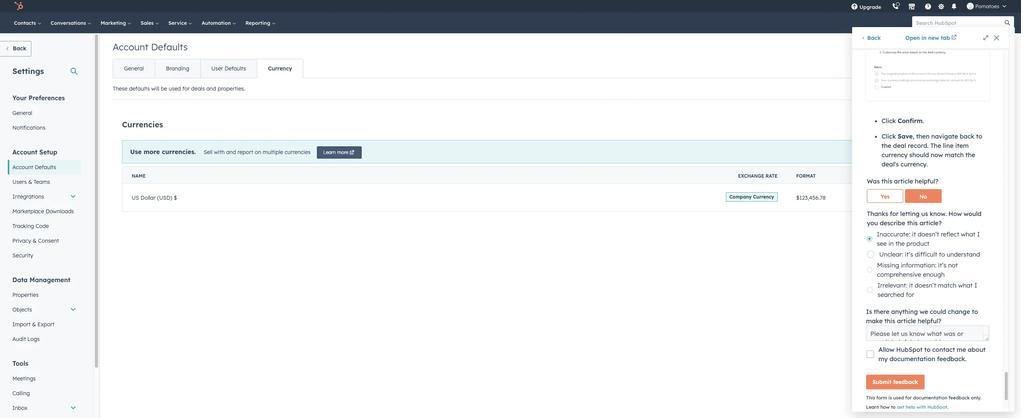 Task type: vqa. For each thing, say whether or not it's contained in the screenshot.
the leftmost more
yes



Task type: describe. For each thing, give the bounding box(es) containing it.
contacts
[[14, 20, 37, 26]]

defaults
[[129, 85, 150, 92]]

multiple
[[263, 149, 283, 156]]

& for teams
[[28, 179, 32, 186]]

privacy
[[12, 237, 31, 244]]

company currency
[[729, 194, 774, 200]]

privacy & consent link
[[8, 234, 81, 248]]

(usd)
[[157, 194, 172, 201]]

privacy & consent
[[12, 237, 59, 244]]

tools element
[[8, 359, 81, 418]]

1 horizontal spatial defaults
[[151, 41, 188, 53]]

user
[[211, 65, 223, 72]]

general link for your
[[8, 106, 81, 120]]

code
[[36, 223, 49, 230]]

contacts link
[[9, 12, 46, 33]]

properties
[[12, 292, 39, 299]]

service link
[[164, 12, 197, 33]]

calling link
[[8, 386, 81, 401]]

deals
[[191, 85, 205, 92]]

account setup element
[[8, 148, 81, 263]]

import & export
[[12, 321, 54, 328]]

1 horizontal spatial account defaults
[[113, 41, 188, 53]]

use
[[130, 148, 142, 156]]

1 horizontal spatial currency
[[753, 194, 774, 200]]

meetings
[[12, 375, 36, 382]]

1 vertical spatial and
[[226, 149, 236, 156]]

$
[[174, 194, 177, 201]]

marketing
[[101, 20, 127, 26]]

with
[[214, 149, 225, 156]]

inbox
[[12, 405, 27, 412]]

import
[[12, 321, 31, 328]]

data
[[12, 276, 28, 284]]

account defaults link
[[8, 160, 81, 175]]

automation
[[202, 20, 232, 26]]

teams
[[34, 179, 50, 186]]

currencies banner
[[122, 115, 1009, 132]]

setup
[[39, 148, 57, 156]]

notifications link
[[8, 120, 81, 135]]

data management element
[[8, 276, 81, 347]]

integrations
[[12, 193, 44, 200]]

used
[[169, 85, 181, 92]]

user defaults
[[211, 65, 246, 72]]

marketplace downloads link
[[8, 204, 81, 219]]

search image
[[1005, 20, 1010, 26]]

notifications image
[[951, 3, 958, 10]]

& for export
[[32, 321, 36, 328]]

reporting
[[245, 20, 272, 26]]

security
[[12, 252, 33, 259]]

general link for account
[[113, 59, 155, 78]]

users & teams
[[12, 179, 50, 186]]

report
[[238, 149, 253, 156]]

general for account
[[124, 65, 144, 72]]

users
[[12, 179, 27, 186]]

more for learn
[[337, 150, 348, 155]]

these
[[113, 85, 127, 92]]

logs
[[27, 336, 40, 343]]

exchange rate
[[738, 173, 778, 179]]

marketplaces image
[[908, 3, 915, 10]]

account defaults inside account defaults link
[[12, 164, 56, 171]]

properties link
[[8, 288, 81, 303]]

meetings link
[[8, 371, 81, 386]]

marketplace
[[12, 208, 44, 215]]

upgrade
[[860, 4, 881, 10]]

security link
[[8, 248, 81, 263]]

for
[[182, 85, 190, 92]]

objects button
[[8, 303, 81, 317]]

import & export link
[[8, 317, 81, 332]]

account inside account defaults link
[[12, 164, 33, 171]]

calling icon button
[[889, 1, 902, 11]]

learn
[[323, 150, 336, 155]]

calling
[[12, 390, 30, 397]]

data management
[[12, 276, 70, 284]]

back link
[[0, 41, 31, 57]]

branding link
[[155, 59, 200, 78]]

audit logs link
[[8, 332, 81, 347]]

hubspot link
[[9, 2, 29, 11]]

audit logs
[[12, 336, 40, 343]]

objects
[[12, 306, 32, 313]]



Task type: locate. For each thing, give the bounding box(es) containing it.
1 vertical spatial account
[[12, 148, 37, 156]]

settings link
[[936, 2, 946, 10]]

Search HubSpot search field
[[912, 16, 1007, 29]]

defaults up users & teams link
[[35, 164, 56, 171]]

0 vertical spatial and
[[206, 85, 216, 92]]

sell
[[204, 149, 212, 156]]

audit
[[12, 336, 26, 343]]

1 vertical spatial account defaults
[[12, 164, 56, 171]]

and right the deals
[[206, 85, 216, 92]]

us dollar (usd) $
[[132, 194, 177, 201]]

tools
[[12, 360, 28, 368]]

company
[[729, 194, 752, 200]]

currencies.
[[162, 148, 196, 156]]

1 horizontal spatial more
[[337, 150, 348, 155]]

more right learn
[[337, 150, 348, 155]]

dollar
[[141, 194, 156, 201]]

these defaults will be used for deals and properties.
[[113, 85, 245, 92]]

settings
[[12, 66, 44, 76]]

account defaults down sales link
[[113, 41, 188, 53]]

& right users in the left top of the page
[[28, 179, 32, 186]]

1 horizontal spatial and
[[226, 149, 236, 156]]

general down your
[[12, 110, 32, 117]]

account left setup
[[12, 148, 37, 156]]

general inside "your preferences" element
[[12, 110, 32, 117]]

defaults inside account defaults link
[[35, 164, 56, 171]]

your preferences
[[12, 94, 65, 102]]

&
[[28, 179, 32, 186], [33, 237, 37, 244], [32, 321, 36, 328]]

0 horizontal spatial account defaults
[[12, 164, 56, 171]]

0 horizontal spatial defaults
[[35, 164, 56, 171]]

& inside "link"
[[32, 321, 36, 328]]

properties.
[[218, 85, 245, 92]]

defaults up branding link
[[151, 41, 188, 53]]

currency link
[[257, 59, 303, 78]]

0 horizontal spatial more
[[144, 148, 160, 156]]

account up users in the left top of the page
[[12, 164, 33, 171]]

0 vertical spatial account defaults
[[113, 41, 188, 53]]

help button
[[922, 0, 935, 12]]

settings image
[[938, 3, 945, 10]]

exchange
[[738, 173, 764, 179]]

0 vertical spatial defaults
[[151, 41, 188, 53]]

& right privacy
[[33, 237, 37, 244]]

currencies
[[122, 120, 163, 129]]

sales
[[141, 20, 155, 26]]

1 vertical spatial defaults
[[225, 65, 246, 72]]

defaults inside user defaults link
[[225, 65, 246, 72]]

2 vertical spatial account
[[12, 164, 33, 171]]

export
[[37, 321, 54, 328]]

reporting link
[[241, 12, 280, 33]]

integrations button
[[8, 189, 81, 204]]

conversations link
[[46, 12, 96, 33]]

navigation
[[113, 59, 303, 78]]

0 horizontal spatial general link
[[8, 106, 81, 120]]

calling icon image
[[892, 3, 899, 10]]

sales link
[[136, 12, 164, 33]]

0 vertical spatial currency
[[268, 65, 292, 72]]

2 horizontal spatial defaults
[[225, 65, 246, 72]]

on
[[255, 149, 261, 156]]

consent
[[38, 237, 59, 244]]

account for branding
[[113, 41, 148, 53]]

menu containing pomatoes
[[846, 0, 1012, 12]]

downloads
[[46, 208, 74, 215]]

account for users & teams
[[12, 148, 37, 156]]

defaults for user defaults link
[[225, 65, 246, 72]]

upgrade image
[[851, 3, 858, 10]]

0 vertical spatial &
[[28, 179, 32, 186]]

2 vertical spatial defaults
[[35, 164, 56, 171]]

us
[[132, 194, 139, 201]]

0 vertical spatial general
[[124, 65, 144, 72]]

preferences
[[29, 94, 65, 102]]

rate
[[766, 173, 778, 179]]

defaults for account defaults link
[[35, 164, 56, 171]]

0 horizontal spatial general
[[12, 110, 32, 117]]

1 vertical spatial general link
[[8, 106, 81, 120]]

pomatoes
[[975, 3, 999, 9]]

marketplaces button
[[904, 0, 920, 12]]

more for use
[[144, 148, 160, 156]]

sell with and report on multiple currencies
[[204, 149, 311, 156]]

tracking code
[[12, 223, 49, 230]]

general for your
[[12, 110, 32, 117]]

account down marketing link
[[113, 41, 148, 53]]

2 vertical spatial &
[[32, 321, 36, 328]]

0 vertical spatial account
[[113, 41, 148, 53]]

inbox button
[[8, 401, 81, 416]]

conversations
[[51, 20, 87, 26]]

& for consent
[[33, 237, 37, 244]]

currencies
[[285, 149, 311, 156]]

service
[[168, 20, 188, 26]]

account setup
[[12, 148, 57, 156]]

0 horizontal spatial and
[[206, 85, 216, 92]]

management
[[30, 276, 70, 284]]

use more currencies.
[[130, 148, 196, 156]]

general link down preferences
[[8, 106, 81, 120]]

your
[[12, 94, 27, 102]]

user defaults link
[[200, 59, 257, 78]]

and
[[206, 85, 216, 92], [226, 149, 236, 156]]

1 horizontal spatial general link
[[113, 59, 155, 78]]

more
[[144, 148, 160, 156], [337, 150, 348, 155]]

will
[[151, 85, 159, 92]]

tracking
[[12, 223, 34, 230]]

tracking code link
[[8, 219, 81, 234]]

your preferences element
[[8, 94, 81, 135]]

0 horizontal spatial currency
[[268, 65, 292, 72]]

be
[[161, 85, 167, 92]]

1 vertical spatial general
[[12, 110, 32, 117]]

$123,456.78
[[796, 194, 826, 201]]

0 vertical spatial general link
[[113, 59, 155, 78]]

account defaults
[[113, 41, 188, 53], [12, 164, 56, 171]]

defaults
[[151, 41, 188, 53], [225, 65, 246, 72], [35, 164, 56, 171]]

1 vertical spatial &
[[33, 237, 37, 244]]

hubspot image
[[14, 2, 23, 11]]

general link up defaults
[[113, 59, 155, 78]]

1 vertical spatial currency
[[753, 194, 774, 200]]

search button
[[1001, 16, 1014, 29]]

marketing link
[[96, 12, 136, 33]]

back
[[13, 45, 26, 52]]

notifications button
[[948, 0, 961, 12]]

format
[[796, 173, 816, 179]]

account defaults up users & teams
[[12, 164, 56, 171]]

general up defaults
[[124, 65, 144, 72]]

automation link
[[197, 12, 241, 33]]

menu item
[[887, 0, 888, 12]]

marketplace downloads
[[12, 208, 74, 215]]

users & teams link
[[8, 175, 81, 189]]

help image
[[925, 3, 932, 10]]

navigation containing general
[[113, 59, 303, 78]]

notifications
[[12, 124, 45, 131]]

name
[[132, 173, 146, 179]]

general link
[[113, 59, 155, 78], [8, 106, 81, 120]]

pomatoes button
[[962, 0, 1011, 12]]

menu
[[846, 0, 1012, 12]]

and right 'with'
[[226, 149, 236, 156]]

learn more
[[323, 150, 348, 155]]

1 horizontal spatial general
[[124, 65, 144, 72]]

more right use
[[144, 148, 160, 156]]

& left export
[[32, 321, 36, 328]]

tyler black image
[[967, 3, 974, 10]]

defaults right user
[[225, 65, 246, 72]]



